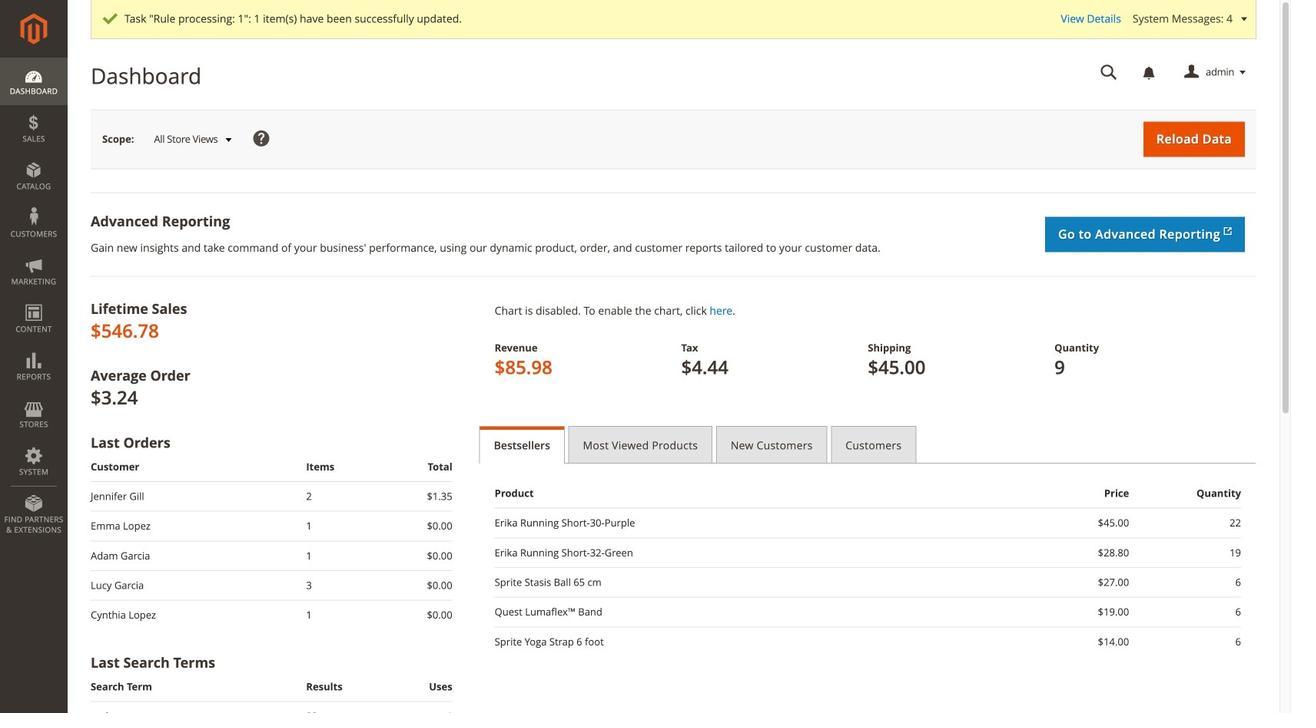 Task type: vqa. For each thing, say whether or not it's contained in the screenshot.
tab list
yes



Task type: locate. For each thing, give the bounding box(es) containing it.
menu bar
[[0, 58, 68, 543]]

tab list
[[479, 427, 1257, 464]]

None text field
[[1090, 59, 1128, 86]]

magento admin panel image
[[20, 13, 47, 45]]



